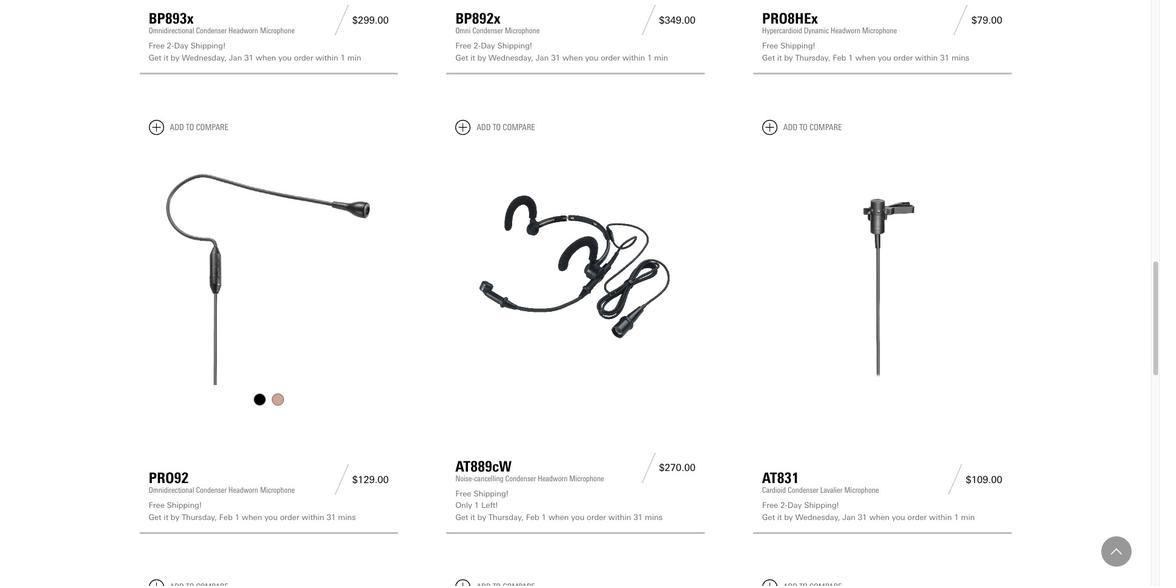 Task type: describe. For each thing, give the bounding box(es) containing it.
free down pro92
[[149, 501, 165, 510]]

noise-
[[456, 474, 474, 483]]

2 horizontal spatial jan
[[843, 513, 856, 522]]

compare for at889cw
[[503, 122, 535, 133]]

compare for at831
[[810, 122, 842, 133]]

condenser for bp893x
[[196, 26, 227, 35]]

2 horizontal spatial 2
[[781, 501, 785, 510]]

get down bp893x
[[149, 53, 162, 62]]

$129.00
[[353, 474, 389, 486]]

2 horizontal spatial free 2 -day shipping! get it by wednesday, jan 31 when you order within 1 min
[[763, 501, 976, 522]]

by down bp892x omni condenser microphone
[[478, 53, 487, 62]]

by down cardioid
[[785, 513, 794, 522]]

shipping! down lavalier
[[805, 501, 840, 510]]

pro8hex hypercardioid dynamic headworn microphone
[[763, 10, 898, 35]]

dynamic
[[804, 26, 829, 35]]

2 horizontal spatial mins
[[952, 53, 970, 62]]

headworn for pro8hex
[[831, 26, 861, 35]]

add to compare button for at889cw
[[456, 120, 535, 135]]

add for at889cw
[[477, 122, 491, 133]]

arrow up image
[[1112, 547, 1123, 557]]

bp893x omnidirectional condenser headworn microphone
[[149, 10, 295, 35]]

cardioid
[[763, 486, 787, 495]]

lavalier
[[821, 486, 843, 495]]

$270.00
[[660, 462, 696, 474]]

0 horizontal spatial thursday,
[[182, 513, 217, 522]]

divider line image for pro8hex
[[951, 5, 972, 35]]

at889cw
[[456, 458, 512, 475]]

divider line image for at889cw
[[638, 453, 660, 483]]

when inside free shipping! only 1 left! get it by thursday, feb 1 when you order within 31 mins
[[549, 513, 569, 522]]

get inside free shipping! only 1 left! get it by thursday, feb 1 when you order within 31 mins
[[456, 513, 469, 522]]

- for bp892x
[[479, 41, 481, 50]]

hypercardioid
[[763, 26, 803, 35]]

31 inside free shipping! only 1 left! get it by thursday, feb 1 when you order within 31 mins
[[634, 513, 643, 522]]

free down cardioid
[[763, 501, 779, 510]]

by down bp893x
[[171, 53, 180, 62]]

headworn inside at889cw noise-cancelling condenser headworn microphone
[[538, 474, 568, 483]]

free down hypercardioid on the top right
[[763, 41, 779, 50]]

you inside free shipping! only 1 left! get it by thursday, feb 1 when you order within 31 mins
[[572, 513, 585, 522]]

at831 cardioid condenser lavalier microphone
[[763, 470, 880, 495]]

2 horizontal spatial wednesday,
[[796, 513, 841, 522]]

pro92 image
[[149, 145, 389, 385]]

free 2 -day shipping! get it by wednesday, jan 31 when you order within 1 min for bp893x
[[149, 41, 362, 62]]

condenser inside at889cw noise-cancelling condenser headworn microphone
[[506, 474, 536, 483]]

compare for pro92
[[196, 122, 228, 133]]

add for at831
[[784, 122, 798, 133]]

omnidirectional for bp893x
[[149, 26, 194, 35]]

get down pro92
[[149, 513, 162, 522]]

bp892x
[[456, 10, 501, 27]]

add to compare for pro92
[[170, 122, 228, 133]]

bp892x omni condenser microphone
[[456, 10, 540, 35]]

it inside free shipping! only 1 left! get it by thursday, feb 1 when you order within 31 mins
[[471, 513, 475, 522]]

left!
[[482, 501, 498, 510]]

0 horizontal spatial feb
[[219, 513, 233, 522]]

get down hypercardioid on the top right
[[763, 53, 775, 62]]

free shipping! only 1 left! get it by thursday, feb 1 when you order within 31 mins
[[456, 489, 663, 522]]

it down pro92
[[164, 513, 169, 522]]

add to compare button for pro92
[[149, 120, 228, 135]]

microphone for bp893x
[[260, 26, 295, 35]]

0 horizontal spatial free shipping! get it by thursday, feb 1 when you order within 31 mins
[[149, 501, 356, 522]]

jan for bp893x
[[229, 53, 242, 62]]

within inside free shipping! only 1 left! get it by thursday, feb 1 when you order within 31 mins
[[609, 513, 632, 522]]

day for bp892x
[[481, 41, 495, 50]]

2 horizontal spatial min
[[962, 513, 976, 522]]

pro92
[[149, 470, 189, 487]]

day for bp893x
[[174, 41, 188, 50]]

$299.00
[[353, 14, 389, 26]]

bp893x
[[149, 10, 194, 27]]

add for pro92
[[170, 122, 184, 133]]

microphone inside bp892x omni condenser microphone
[[505, 26, 540, 35]]

at889cw image
[[456, 145, 696, 385]]

order inside free shipping! only 1 left! get it by thursday, feb 1 when you order within 31 mins
[[587, 513, 607, 522]]

it down hypercardioid on the top right
[[778, 53, 782, 62]]

shipping! down pro92
[[167, 501, 202, 510]]



Task type: vqa. For each thing, say whether or not it's contained in the screenshot.
Ear for M20xBT
no



Task type: locate. For each thing, give the bounding box(es) containing it.
1 omnidirectional from the top
[[149, 26, 194, 35]]

1 compare from the left
[[196, 122, 228, 133]]

it
[[164, 53, 169, 62], [471, 53, 475, 62], [778, 53, 782, 62], [164, 513, 169, 522], [471, 513, 475, 522], [778, 513, 782, 522]]

day down bp893x
[[174, 41, 188, 50]]

get down the omni
[[456, 53, 469, 62]]

3 add from the left
[[784, 122, 798, 133]]

condenser for pro92
[[196, 486, 227, 495]]

1 horizontal spatial mins
[[645, 513, 663, 522]]

3 add to compare from the left
[[784, 122, 842, 133]]

1 horizontal spatial feb
[[526, 513, 540, 522]]

shipping! down hypercardioid on the top right
[[781, 41, 816, 50]]

condenser for at831
[[788, 486, 819, 495]]

0 horizontal spatial add to compare button
[[149, 120, 228, 135]]

to for at831
[[800, 122, 808, 133]]

get down cardioid
[[763, 513, 775, 522]]

0 horizontal spatial mins
[[338, 513, 356, 522]]

it down the omni
[[471, 53, 475, 62]]

1 add from the left
[[170, 122, 184, 133]]

microphone inside bp893x omnidirectional condenser headworn microphone
[[260, 26, 295, 35]]

min down $349.00
[[655, 53, 669, 62]]

shipping! inside free shipping! only 1 left! get it by thursday, feb 1 when you order within 31 mins
[[474, 489, 509, 498]]

condenser
[[196, 26, 227, 35], [473, 26, 503, 35], [506, 474, 536, 483], [196, 486, 227, 495], [788, 486, 819, 495]]

free
[[149, 41, 165, 50], [456, 41, 472, 50], [763, 41, 779, 50], [456, 489, 472, 498], [149, 501, 165, 510], [763, 501, 779, 510]]

at831
[[763, 470, 800, 487]]

0 horizontal spatial to
[[186, 122, 194, 133]]

shipping! up left!
[[474, 489, 509, 498]]

divider line image for bp892x
[[638, 5, 660, 35]]

0 horizontal spatial compare
[[196, 122, 228, 133]]

by down left!
[[478, 513, 487, 522]]

1 to from the left
[[186, 122, 194, 133]]

thursday,
[[796, 53, 831, 62], [182, 513, 217, 522], [489, 513, 524, 522]]

0 horizontal spatial day
[[174, 41, 188, 50]]

divider line image for at831
[[945, 465, 966, 495]]

to for pro92
[[186, 122, 194, 133]]

it down bp893x
[[164, 53, 169, 62]]

within
[[316, 53, 339, 62], [623, 53, 646, 62], [916, 53, 939, 62], [302, 513, 325, 522], [609, 513, 632, 522], [930, 513, 953, 522]]

free down the omni
[[456, 41, 472, 50]]

1 horizontal spatial compare
[[503, 122, 535, 133]]

1 horizontal spatial add
[[477, 122, 491, 133]]

min down $109.00
[[962, 513, 976, 522]]

min
[[348, 53, 362, 62], [655, 53, 669, 62], [962, 513, 976, 522]]

0 horizontal spatial 2
[[167, 41, 172, 50]]

omnidirectional inside bp893x omnidirectional condenser headworn microphone
[[149, 26, 194, 35]]

2 add to compare button from the left
[[456, 120, 535, 135]]

it down only
[[471, 513, 475, 522]]

2 horizontal spatial to
[[800, 122, 808, 133]]

- down bp893x
[[172, 41, 174, 50]]

add to compare button
[[149, 120, 228, 135], [456, 120, 535, 135], [763, 120, 842, 135]]

thursday, down the dynamic
[[796, 53, 831, 62]]

jan down lavalier
[[843, 513, 856, 522]]

2 omnidirectional from the top
[[149, 486, 194, 495]]

min for bp892x
[[655, 53, 669, 62]]

1 horizontal spatial day
[[481, 41, 495, 50]]

0 horizontal spatial add
[[170, 122, 184, 133]]

when
[[256, 53, 276, 62], [563, 53, 583, 62], [856, 53, 876, 62], [242, 513, 262, 522], [549, 513, 569, 522], [870, 513, 890, 522]]

at889cw noise-cancelling condenser headworn microphone
[[456, 458, 604, 483]]

divider line image for bp893x
[[331, 5, 353, 35]]

free shipping! get it by thursday, feb 1 when you order within 31 mins down pro92 omnidirectional condenser headworn microphone
[[149, 501, 356, 522]]

shipping! down bp893x omnidirectional condenser headworn microphone
[[191, 41, 226, 50]]

wednesday,
[[182, 53, 227, 62], [489, 53, 534, 62], [796, 513, 841, 522]]

day down bp892x omni condenser microphone
[[481, 41, 495, 50]]

free 2 -day shipping! get it by wednesday, jan 31 when you order within 1 min
[[149, 41, 362, 62], [456, 41, 669, 62], [763, 501, 976, 522]]

jan
[[229, 53, 242, 62], [536, 53, 549, 62], [843, 513, 856, 522]]

headworn for bp893x
[[229, 26, 258, 35]]

2 horizontal spatial add to compare button
[[763, 120, 842, 135]]

0 horizontal spatial wednesday,
[[182, 53, 227, 62]]

cancelling
[[474, 474, 504, 483]]

add to compare for at831
[[784, 122, 842, 133]]

2 add from the left
[[477, 122, 491, 133]]

thursday, down left!
[[489, 513, 524, 522]]

2 down bp893x
[[167, 41, 172, 50]]

- down cardioid
[[785, 501, 788, 510]]

1 horizontal spatial jan
[[536, 53, 549, 62]]

- for bp893x
[[172, 41, 174, 50]]

condenser left lavalier
[[788, 486, 819, 495]]

get
[[149, 53, 162, 62], [456, 53, 469, 62], [763, 53, 775, 62], [149, 513, 162, 522], [456, 513, 469, 522], [763, 513, 775, 522]]

condenser inside bp893x omnidirectional condenser headworn microphone
[[196, 26, 227, 35]]

mins
[[952, 53, 970, 62], [338, 513, 356, 522], [645, 513, 663, 522]]

it down cardioid
[[778, 513, 782, 522]]

0 horizontal spatial free 2 -day shipping! get it by wednesday, jan 31 when you order within 1 min
[[149, 41, 362, 62]]

feb inside free shipping! only 1 left! get it by thursday, feb 1 when you order within 31 mins
[[526, 513, 540, 522]]

headworn
[[229, 26, 258, 35], [831, 26, 861, 35], [538, 474, 568, 483], [229, 486, 258, 495]]

you
[[279, 53, 292, 62], [586, 53, 599, 62], [879, 53, 892, 62], [265, 513, 278, 522], [572, 513, 585, 522], [892, 513, 906, 522]]

day down the at831
[[788, 501, 802, 510]]

add to compare
[[170, 122, 228, 133], [477, 122, 535, 133], [784, 122, 842, 133]]

microphone for pro92
[[260, 486, 295, 495]]

1
[[341, 53, 345, 62], [648, 53, 652, 62], [849, 53, 854, 62], [475, 501, 479, 510], [235, 513, 240, 522], [542, 513, 547, 522], [955, 513, 959, 522]]

2
[[167, 41, 172, 50], [474, 41, 479, 50], [781, 501, 785, 510]]

only
[[456, 501, 472, 510]]

1 horizontal spatial -
[[479, 41, 481, 50]]

add
[[170, 122, 184, 133], [477, 122, 491, 133], [784, 122, 798, 133]]

1 horizontal spatial free 2 -day shipping! get it by wednesday, jan 31 when you order within 1 min
[[456, 41, 669, 62]]

wednesday, for bp893x
[[182, 53, 227, 62]]

microphone inside pro92 omnidirectional condenser headworn microphone
[[260, 486, 295, 495]]

0 vertical spatial omnidirectional
[[149, 26, 194, 35]]

omnidirectional for pro92
[[149, 486, 194, 495]]

wednesday, down lavalier
[[796, 513, 841, 522]]

$109.00
[[966, 474, 1003, 486]]

get down only
[[456, 513, 469, 522]]

free shipping! get it by thursday, feb 1 when you order within 31 mins down "pro8hex hypercardioid dynamic headworn microphone"
[[763, 41, 970, 62]]

condenser right cancelling
[[506, 474, 536, 483]]

free up only
[[456, 489, 472, 498]]

headworn inside pro92 omnidirectional condenser headworn microphone
[[229, 486, 258, 495]]

pro92 omnidirectional condenser headworn microphone
[[149, 470, 295, 495]]

2 horizontal spatial add
[[784, 122, 798, 133]]

2 to from the left
[[493, 122, 501, 133]]

min for bp893x
[[348, 53, 362, 62]]

omni
[[456, 26, 471, 35]]

condenser for bp892x
[[473, 26, 503, 35]]

jan for bp892x
[[536, 53, 549, 62]]

2 horizontal spatial day
[[788, 501, 802, 510]]

omnidirectional
[[149, 26, 194, 35], [149, 486, 194, 495]]

2 down bp892x
[[474, 41, 479, 50]]

by down pro92
[[171, 513, 180, 522]]

feb
[[833, 53, 847, 62], [219, 513, 233, 522], [526, 513, 540, 522]]

jan down bp893x omnidirectional condenser headworn microphone
[[229, 53, 242, 62]]

by down hypercardioid on the top right
[[785, 53, 794, 62]]

to for at889cw
[[493, 122, 501, 133]]

2 horizontal spatial add to compare
[[784, 122, 842, 133]]

1 horizontal spatial add to compare
[[477, 122, 535, 133]]

omnidirectional inside pro92 omnidirectional condenser headworn microphone
[[149, 486, 194, 495]]

by inside free shipping! only 1 left! get it by thursday, feb 1 when you order within 31 mins
[[478, 513, 487, 522]]

shipping! down bp892x omni condenser microphone
[[498, 41, 533, 50]]

mins inside free shipping! only 1 left! get it by thursday, feb 1 when you order within 31 mins
[[645, 513, 663, 522]]

2 for bp893x
[[167, 41, 172, 50]]

thursday, inside free shipping! only 1 left! get it by thursday, feb 1 when you order within 31 mins
[[489, 513, 524, 522]]

thursday, down pro92 omnidirectional condenser headworn microphone
[[182, 513, 217, 522]]

2 horizontal spatial compare
[[810, 122, 842, 133]]

0 vertical spatial free shipping! get it by thursday, feb 1 when you order within 31 mins
[[763, 41, 970, 62]]

2 compare from the left
[[503, 122, 535, 133]]

2 add to compare from the left
[[477, 122, 535, 133]]

2 down cardioid
[[781, 501, 785, 510]]

1 vertical spatial free shipping! get it by thursday, feb 1 when you order within 31 mins
[[149, 501, 356, 522]]

microphone inside "pro8hex hypercardioid dynamic headworn microphone"
[[863, 26, 898, 35]]

free inside free shipping! only 1 left! get it by thursday, feb 1 when you order within 31 mins
[[456, 489, 472, 498]]

divider line image for pro92
[[331, 465, 353, 495]]

1 horizontal spatial thursday,
[[489, 513, 524, 522]]

microphone
[[260, 26, 295, 35], [505, 26, 540, 35], [863, 26, 898, 35], [570, 474, 604, 483], [260, 486, 295, 495], [845, 486, 880, 495]]

0 horizontal spatial add to compare
[[170, 122, 228, 133]]

jan down bp892x omni condenser microphone
[[536, 53, 549, 62]]

1 horizontal spatial add to compare button
[[456, 120, 535, 135]]

microphone inside at831 cardioid condenser lavalier microphone
[[845, 486, 880, 495]]

microphone inside at889cw noise-cancelling condenser headworn microphone
[[570, 474, 604, 483]]

free down bp893x
[[149, 41, 165, 50]]

1 horizontal spatial 2
[[474, 41, 479, 50]]

compare
[[196, 122, 228, 133], [503, 122, 535, 133], [810, 122, 842, 133]]

31
[[244, 53, 254, 62], [551, 53, 561, 62], [941, 53, 950, 62], [327, 513, 336, 522], [634, 513, 643, 522], [858, 513, 868, 522]]

pro8hex
[[763, 10, 818, 27]]

$79.00
[[972, 14, 1003, 26]]

0 horizontal spatial -
[[172, 41, 174, 50]]

1 horizontal spatial min
[[655, 53, 669, 62]]

divider line image
[[331, 5, 353, 35], [638, 5, 660, 35], [951, 5, 972, 35], [638, 453, 660, 483], [331, 465, 353, 495], [945, 465, 966, 495]]

feb down at889cw noise-cancelling condenser headworn microphone
[[526, 513, 540, 522]]

2 horizontal spatial thursday,
[[796, 53, 831, 62]]

0 horizontal spatial min
[[348, 53, 362, 62]]

add to compare for at889cw
[[477, 122, 535, 133]]

condenser inside pro92 omnidirectional condenser headworn microphone
[[196, 486, 227, 495]]

condenser inside bp892x omni condenser microphone
[[473, 26, 503, 35]]

min down $299.00
[[348, 53, 362, 62]]

1 add to compare button from the left
[[149, 120, 228, 135]]

headworn inside bp893x omnidirectional condenser headworn microphone
[[229, 26, 258, 35]]

wednesday, for bp892x
[[489, 53, 534, 62]]

3 add to compare button from the left
[[763, 120, 842, 135]]

option group
[[148, 391, 390, 409]]

1 add to compare from the left
[[170, 122, 228, 133]]

microphone for at831
[[845, 486, 880, 495]]

wednesday, down bp892x omni condenser microphone
[[489, 53, 534, 62]]

1 horizontal spatial wednesday,
[[489, 53, 534, 62]]

1 horizontal spatial free shipping! get it by thursday, feb 1 when you order within 31 mins
[[763, 41, 970, 62]]

- down bp892x
[[479, 41, 481, 50]]

by
[[171, 53, 180, 62], [478, 53, 487, 62], [785, 53, 794, 62], [171, 513, 180, 522], [478, 513, 487, 522], [785, 513, 794, 522]]

2 horizontal spatial -
[[785, 501, 788, 510]]

condenser right pro92
[[196, 486, 227, 495]]

3 to from the left
[[800, 122, 808, 133]]

order
[[294, 53, 314, 62], [601, 53, 620, 62], [894, 53, 914, 62], [280, 513, 300, 522], [587, 513, 607, 522], [908, 513, 927, 522]]

microphone for pro8hex
[[863, 26, 898, 35]]

to
[[186, 122, 194, 133], [493, 122, 501, 133], [800, 122, 808, 133]]

add to compare button for at831
[[763, 120, 842, 135]]

feb down pro92 omnidirectional condenser headworn microphone
[[219, 513, 233, 522]]

feb down "pro8hex hypercardioid dynamic headworn microphone"
[[833, 53, 847, 62]]

$349.00
[[660, 14, 696, 26]]

1 vertical spatial omnidirectional
[[149, 486, 194, 495]]

3 compare from the left
[[810, 122, 842, 133]]

condenser inside at831 cardioid condenser lavalier microphone
[[788, 486, 819, 495]]

day
[[174, 41, 188, 50], [481, 41, 495, 50], [788, 501, 802, 510]]

-
[[172, 41, 174, 50], [479, 41, 481, 50], [785, 501, 788, 510]]

at831 image
[[763, 145, 1003, 385]]

condenser right the omni
[[473, 26, 503, 35]]

1 horizontal spatial to
[[493, 122, 501, 133]]

condenser right bp893x
[[196, 26, 227, 35]]

free 2 -day shipping! get it by wednesday, jan 31 when you order within 1 min for bp892x
[[456, 41, 669, 62]]

0 horizontal spatial jan
[[229, 53, 242, 62]]

2 horizontal spatial feb
[[833, 53, 847, 62]]

headworn inside "pro8hex hypercardioid dynamic headworn microphone"
[[831, 26, 861, 35]]

wednesday, down bp893x omnidirectional condenser headworn microphone
[[182, 53, 227, 62]]

shipping!
[[191, 41, 226, 50], [498, 41, 533, 50], [781, 41, 816, 50], [474, 489, 509, 498], [167, 501, 202, 510], [805, 501, 840, 510]]

free shipping! get it by thursday, feb 1 when you order within 31 mins
[[763, 41, 970, 62], [149, 501, 356, 522]]

2 for bp892x
[[474, 41, 479, 50]]

headworn for pro92
[[229, 486, 258, 495]]



